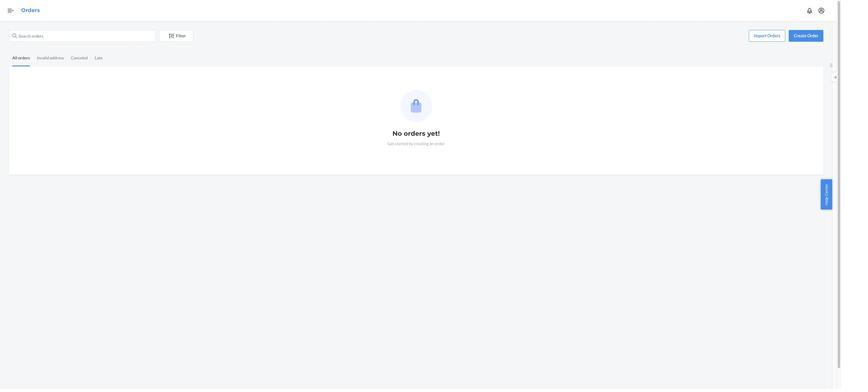 Task type: vqa. For each thing, say whether or not it's contained in the screenshot.
the Dimensions
no



Task type: locate. For each thing, give the bounding box(es) containing it.
1 vertical spatial orders
[[404, 130, 426, 138]]

by
[[409, 141, 413, 146]]

orders right import
[[768, 33, 781, 38]]

order
[[807, 33, 819, 38]]

orders for all
[[18, 55, 30, 60]]

get started by creating an order
[[388, 141, 445, 146]]

an
[[430, 141, 434, 146]]

0 vertical spatial orders
[[21, 7, 40, 14]]

no
[[393, 130, 402, 138]]

0 vertical spatial orders
[[18, 55, 30, 60]]

import
[[754, 33, 767, 38]]

filter
[[176, 33, 186, 38]]

orders
[[18, 55, 30, 60], [404, 130, 426, 138]]

help center
[[824, 184, 829, 205]]

search image
[[12, 33, 17, 38]]

late
[[95, 55, 103, 60]]

order
[[435, 141, 445, 146]]

orders right the all
[[18, 55, 30, 60]]

orders for no
[[404, 130, 426, 138]]

import orders button
[[749, 30, 786, 42]]

create order
[[794, 33, 819, 38]]

1 horizontal spatial orders
[[768, 33, 781, 38]]

orders link
[[21, 7, 40, 14]]

import orders
[[754, 33, 781, 38]]

orders right open navigation "image"
[[21, 7, 40, 14]]

0 horizontal spatial orders
[[18, 55, 30, 60]]

help
[[824, 197, 829, 205]]

create order link
[[789, 30, 824, 42]]

orders
[[21, 7, 40, 14], [768, 33, 781, 38]]

1 vertical spatial orders
[[768, 33, 781, 38]]

orders up get started by creating an order
[[404, 130, 426, 138]]

0 horizontal spatial orders
[[21, 7, 40, 14]]

invalid address
[[37, 55, 64, 60]]

center
[[824, 184, 829, 196]]

1 horizontal spatial orders
[[404, 130, 426, 138]]

help center button
[[821, 179, 832, 210]]



Task type: describe. For each thing, give the bounding box(es) containing it.
open notifications image
[[806, 7, 813, 14]]

empty list image
[[400, 90, 432, 122]]

open navigation image
[[7, 7, 14, 14]]

create
[[794, 33, 807, 38]]

yet!
[[427, 130, 440, 138]]

address
[[50, 55, 64, 60]]

creating
[[414, 141, 429, 146]]

Search orders text field
[[9, 30, 156, 42]]

all orders
[[12, 55, 30, 60]]

invalid
[[37, 55, 49, 60]]

no orders yet!
[[393, 130, 440, 138]]

started
[[395, 141, 408, 146]]

canceled
[[71, 55, 88, 60]]

all
[[12, 55, 17, 60]]

open account menu image
[[818, 7, 825, 14]]

filter button
[[159, 30, 193, 42]]

get
[[388, 141, 394, 146]]

orders inside button
[[768, 33, 781, 38]]



